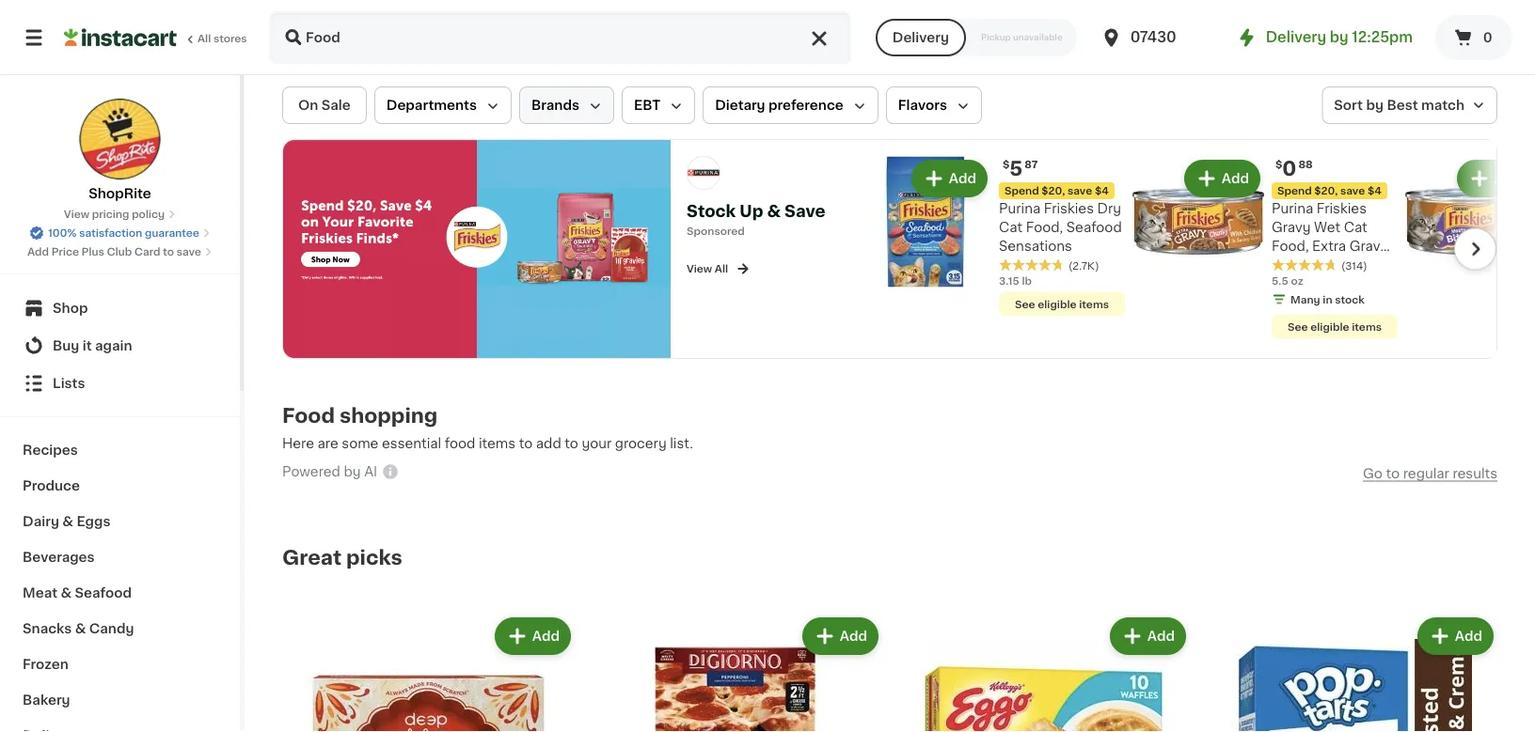 Task type: describe. For each thing, give the bounding box(es) containing it.
purina friskies image
[[283, 140, 671, 358]]

see for 5
[[1015, 299, 1035, 309]]

delivery by 12:25pm link
[[1236, 26, 1413, 49]]

club
[[107, 247, 132, 257]]

add link
[[1406, 156, 1535, 311]]

best
[[1387, 99, 1418, 112]]

sort
[[1334, 99, 1363, 112]]

go
[[1363, 467, 1383, 480]]

100% satisfaction guarantee button
[[29, 222, 211, 241]]

0 inside button
[[1483, 31, 1493, 44]]

add price plus club card to save
[[27, 247, 201, 257]]

eligible for 5
[[1038, 299, 1077, 309]]

$ for 5
[[1003, 159, 1010, 169]]

preference
[[769, 99, 844, 112]]

some
[[342, 437, 379, 450]]

again
[[95, 340, 132, 353]]

meat & seafood link
[[11, 576, 229, 612]]

add inside 'add' button
[[1495, 172, 1522, 185]]

meat & seafood
[[23, 587, 132, 600]]

bakery link
[[11, 683, 229, 719]]

seafood inside meat & seafood link
[[75, 587, 132, 600]]

eligible for 0
[[1311, 321, 1350, 332]]

savory
[[1345, 277, 1390, 290]]

0 horizontal spatial save
[[177, 247, 201, 257]]

88
[[1299, 159, 1313, 169]]

chicken
[[1272, 277, 1326, 290]]

sensations
[[999, 240, 1073, 253]]

see for 0
[[1288, 321, 1308, 332]]

your
[[582, 437, 612, 450]]

view for view pricing policy
[[64, 209, 89, 220]]

wet
[[1314, 221, 1341, 234]]

stock up & save spo nsored
[[687, 203, 826, 236]]

view pricing policy link
[[64, 207, 176, 222]]

lists
[[53, 377, 85, 390]]

dry
[[1098, 202, 1122, 215]]

3.15
[[999, 275, 1020, 286]]

add button inside add link
[[1459, 161, 1532, 195]]

go to regular results button
[[1363, 466, 1498, 481]]

recipes
[[23, 444, 78, 457]]

$20, for 0
[[1315, 185, 1338, 196]]

match
[[1422, 99, 1465, 112]]

5.5
[[1272, 275, 1289, 286]]

100%
[[48, 228, 77, 239]]

save
[[785, 203, 826, 219]]

list.
[[670, 437, 693, 450]]

product group containing 5
[[860, 156, 1125, 320]]

spend $20, save $4 for 5
[[1005, 185, 1109, 196]]

to right add
[[565, 437, 579, 450]]

here
[[282, 437, 314, 450]]

(314)
[[1342, 260, 1368, 271]]

(2.7k)
[[1069, 260, 1099, 271]]

beverages link
[[11, 540, 229, 576]]

buy
[[53, 340, 79, 353]]

delivery button
[[876, 19, 966, 56]]

meat
[[23, 587, 57, 600]]

departments button
[[374, 87, 512, 124]]

oz
[[1291, 275, 1304, 286]]

dairy
[[23, 516, 59, 529]]

food shopping
[[282, 406, 438, 425]]

see eligible items button for 5
[[999, 292, 1125, 316]]

grocery
[[615, 437, 667, 450]]

0 horizontal spatial all
[[198, 33, 211, 44]]

view pricing policy
[[64, 209, 165, 220]]

product group containing 0
[[1133, 156, 1398, 343]]

3.15 lb
[[999, 275, 1032, 286]]

brands button
[[519, 87, 614, 124]]

friskies for 0
[[1317, 202, 1367, 215]]

stock
[[1335, 294, 1365, 304]]

purina friskies gravy wet cat food, extra gravy chunky with chicken in savory gravy
[[1272, 202, 1390, 309]]

produce link
[[11, 469, 229, 504]]

spo
[[687, 226, 708, 236]]

lb
[[1022, 275, 1032, 286]]

snacks
[[23, 623, 72, 636]]

snacks & candy link
[[11, 612, 229, 647]]

5
[[1010, 158, 1023, 178]]

pricing
[[92, 209, 129, 220]]

add inside add price plus club card to save link
[[27, 247, 49, 257]]

service type group
[[876, 19, 1078, 56]]

0 horizontal spatial items
[[479, 437, 516, 450]]

in inside purina friskies gravy wet cat food, extra gravy chunky with chicken in savory gravy
[[1329, 277, 1341, 290]]

cat inside purina friskies dry cat food, seafood sensations
[[999, 221, 1023, 234]]

cat inside purina friskies gravy wet cat food, extra gravy chunky with chicken in savory gravy
[[1344, 221, 1368, 234]]

dietary preference
[[715, 99, 844, 112]]

1 vertical spatial gravy
[[1350, 240, 1389, 253]]

guarantee
[[145, 228, 199, 239]]

up
[[740, 203, 763, 219]]

essential
[[382, 437, 441, 450]]

save for 5
[[1068, 185, 1093, 196]]

07430 button
[[1100, 11, 1213, 64]]

produce
[[23, 480, 80, 493]]

all stores
[[198, 33, 247, 44]]

price
[[51, 247, 79, 257]]

nsored
[[708, 226, 745, 236]]

results
[[1453, 467, 1498, 480]]

ai
[[364, 466, 377, 479]]

frozen
[[23, 659, 68, 672]]

purina for 5
[[999, 202, 1041, 215]]

save for 0
[[1341, 185, 1365, 196]]

instacart logo image
[[64, 26, 177, 49]]

100% satisfaction guarantee
[[48, 228, 199, 239]]

07430
[[1131, 31, 1177, 44]]

snacks & candy
[[23, 623, 134, 636]]

powered by ai
[[282, 466, 377, 479]]

view for view all
[[687, 264, 712, 274]]



Task type: vqa. For each thing, say whether or not it's contained in the screenshot.
2nd Sun- from the top
no



Task type: locate. For each thing, give the bounding box(es) containing it.
add
[[536, 437, 561, 450]]

are
[[318, 437, 338, 450]]

$4 for 5
[[1095, 185, 1109, 196]]

0 vertical spatial eligible
[[1038, 299, 1077, 309]]

1 cat from the left
[[999, 221, 1023, 234]]

great picks
[[282, 548, 403, 568]]

buy it again link
[[11, 327, 229, 365]]

12:25pm
[[1352, 31, 1413, 44]]

0 vertical spatial gravy
[[1272, 221, 1311, 234]]

delivery inside button
[[893, 31, 949, 44]]

items for 5
[[1079, 299, 1109, 309]]

dietary
[[715, 99, 765, 112]]

to down guarantee in the top of the page
[[163, 247, 174, 257]]

by right sort
[[1366, 99, 1384, 112]]

& inside stock up & save spo nsored
[[767, 203, 781, 219]]

see eligible items button
[[999, 292, 1125, 316], [1272, 314, 1398, 339]]

great
[[282, 548, 342, 568]]

in up many in stock
[[1329, 277, 1341, 290]]

1 spend from the left
[[1005, 185, 1039, 196]]

spend for 0
[[1278, 185, 1312, 196]]

$20, for 5
[[1042, 185, 1065, 196]]

food, up sensations
[[1026, 221, 1063, 234]]

$4 up dry at top
[[1095, 185, 1109, 196]]

$20, up purina friskies dry cat food, seafood sensations
[[1042, 185, 1065, 196]]

see down lb
[[1015, 299, 1035, 309]]

0 horizontal spatial spend
[[1005, 185, 1039, 196]]

sort by best match
[[1334, 99, 1465, 112]]

to
[[163, 247, 174, 257], [519, 437, 533, 450], [565, 437, 579, 450], [1386, 467, 1400, 480]]

1 vertical spatial eligible
[[1311, 321, 1350, 332]]

items for 0
[[1352, 321, 1382, 332]]

0 horizontal spatial by
[[344, 466, 361, 479]]

2 spend from the left
[[1278, 185, 1312, 196]]

2 horizontal spatial by
[[1366, 99, 1384, 112]]

0
[[1483, 31, 1493, 44], [1283, 158, 1297, 178]]

0 horizontal spatial view
[[64, 209, 89, 220]]

in left stock
[[1323, 294, 1333, 304]]

by for sort
[[1366, 99, 1384, 112]]

1 vertical spatial food,
[[1272, 240, 1309, 253]]

plus
[[82, 247, 104, 257]]

1 spend $20, save $4 from the left
[[1005, 185, 1109, 196]]

1 horizontal spatial friskies
[[1317, 202, 1367, 215]]

1 vertical spatial see
[[1288, 321, 1308, 332]]

2 horizontal spatial save
[[1341, 185, 1365, 196]]

brands
[[532, 99, 580, 112]]

add button
[[913, 161, 986, 195], [1186, 161, 1259, 195], [1459, 161, 1532, 195], [497, 620, 569, 654], [804, 620, 877, 654], [1112, 620, 1185, 654], [1420, 620, 1492, 654]]

0 horizontal spatial $4
[[1095, 185, 1109, 196]]

1 horizontal spatial by
[[1330, 31, 1349, 44]]

delivery left 12:25pm
[[1266, 31, 1327, 44]]

1 vertical spatial in
[[1323, 294, 1333, 304]]

delivery up the "flavors"
[[893, 31, 949, 44]]

view inside view pricing policy link
[[64, 209, 89, 220]]

see eligible items button for 0
[[1272, 314, 1398, 339]]

shop
[[53, 302, 88, 315]]

product group
[[860, 156, 1125, 320], [1133, 156, 1398, 343], [282, 614, 575, 733], [590, 614, 883, 733], [898, 614, 1190, 733], [1205, 614, 1498, 733]]

1 horizontal spatial all
[[715, 264, 728, 274]]

by left 12:25pm
[[1330, 31, 1349, 44]]

save down guarantee in the top of the page
[[177, 247, 201, 257]]

2 cat from the left
[[1344, 221, 1368, 234]]

here are some essential food items to add to your grocery list.
[[282, 437, 693, 450]]

save up purina friskies dry cat food, seafood sensations
[[1068, 185, 1093, 196]]

items
[[1079, 299, 1109, 309], [1352, 321, 1382, 332], [479, 437, 516, 450]]

0 vertical spatial see eligible items
[[1015, 299, 1109, 309]]

view all
[[687, 264, 728, 274]]

seafood
[[1067, 221, 1122, 234], [75, 587, 132, 600]]

0 vertical spatial items
[[1079, 299, 1109, 309]]

dietary preference button
[[703, 87, 879, 124]]

0 horizontal spatial $
[[1003, 159, 1010, 169]]

see eligible items button down lb
[[999, 292, 1125, 316]]

friskies inside purina friskies gravy wet cat food, extra gravy chunky with chicken in savory gravy
[[1317, 202, 1367, 215]]

eligible down many in stock
[[1311, 321, 1350, 332]]

$
[[1003, 159, 1010, 169], [1276, 159, 1283, 169]]

2 vertical spatial items
[[479, 437, 516, 450]]

see eligible items for 5
[[1015, 299, 1109, 309]]

gravy down the chicken
[[1272, 296, 1311, 309]]

1 horizontal spatial seafood
[[1067, 221, 1122, 234]]

1 horizontal spatial see eligible items button
[[1272, 314, 1398, 339]]

save
[[1068, 185, 1093, 196], [1341, 185, 1365, 196], [177, 247, 201, 257]]

1 vertical spatial 0
[[1283, 158, 1297, 178]]

view up "100%" on the top of page
[[64, 209, 89, 220]]

1 horizontal spatial items
[[1079, 299, 1109, 309]]

friskies left dry at top
[[1044, 202, 1094, 215]]

delivery
[[1266, 31, 1327, 44], [893, 31, 949, 44]]

purina for 0
[[1272, 202, 1314, 215]]

0 horizontal spatial eligible
[[1038, 299, 1077, 309]]

by for delivery
[[1330, 31, 1349, 44]]

items right "food"
[[479, 437, 516, 450]]

purina down the $ 5 87
[[999, 202, 1041, 215]]

lists link
[[11, 365, 229, 403]]

0 vertical spatial view
[[64, 209, 89, 220]]

& right the up at left
[[767, 203, 781, 219]]

to inside button
[[1386, 467, 1400, 480]]

purina inside purina friskies dry cat food, seafood sensations
[[999, 202, 1041, 215]]

by inside field
[[1366, 99, 1384, 112]]

& for eggs
[[62, 516, 73, 529]]

see down "many"
[[1288, 321, 1308, 332]]

all
[[198, 33, 211, 44], [715, 264, 728, 274]]

0 vertical spatial seafood
[[1067, 221, 1122, 234]]

friskies inside purina friskies dry cat food, seafood sensations
[[1044, 202, 1094, 215]]

1 horizontal spatial delivery
[[1266, 31, 1327, 44]]

0 vertical spatial 0
[[1483, 31, 1493, 44]]

see eligible items button down many in stock
[[1272, 314, 1398, 339]]

1 horizontal spatial $4
[[1368, 185, 1382, 196]]

candy
[[89, 623, 134, 636]]

0 horizontal spatial $20,
[[1042, 185, 1065, 196]]

87
[[1025, 159, 1038, 169]]

1 horizontal spatial 0
[[1483, 31, 1493, 44]]

2 horizontal spatial items
[[1352, 321, 1382, 332]]

cat
[[999, 221, 1023, 234], [1344, 221, 1368, 234]]

1 horizontal spatial eligible
[[1311, 321, 1350, 332]]

chunky
[[1272, 258, 1323, 272]]

items down stock
[[1352, 321, 1382, 332]]

$ for 0
[[1276, 159, 1283, 169]]

shop link
[[11, 290, 229, 327]]

flavors
[[898, 99, 947, 112]]

ebt button
[[622, 87, 695, 124]]

0 horizontal spatial spend $20, save $4
[[1005, 185, 1109, 196]]

by left ai
[[344, 466, 361, 479]]

1 horizontal spatial save
[[1068, 185, 1093, 196]]

card
[[134, 247, 160, 257]]

1 horizontal spatial purina
[[1272, 202, 1314, 215]]

view down spo
[[687, 264, 712, 274]]

0 horizontal spatial see
[[1015, 299, 1035, 309]]

see
[[1015, 299, 1035, 309], [1288, 321, 1308, 332]]

1 horizontal spatial food,
[[1272, 240, 1309, 253]]

delivery by 12:25pm
[[1266, 31, 1413, 44]]

1 vertical spatial seafood
[[75, 587, 132, 600]]

many
[[1291, 294, 1321, 304]]

spend down the $ 5 87
[[1005, 185, 1039, 196]]

eligible
[[1038, 299, 1077, 309], [1311, 321, 1350, 332]]

it
[[83, 340, 92, 353]]

spend $20, save $4 down 88
[[1278, 185, 1382, 196]]

delivery for delivery by 12:25pm
[[1266, 31, 1327, 44]]

save up wet
[[1341, 185, 1365, 196]]

frozen link
[[11, 647, 229, 683]]

0 vertical spatial by
[[1330, 31, 1349, 44]]

0 horizontal spatial see eligible items button
[[999, 292, 1125, 316]]

satisfaction
[[79, 228, 142, 239]]

regular
[[1403, 467, 1450, 480]]

bakery
[[23, 694, 70, 708]]

1 horizontal spatial $20,
[[1315, 185, 1338, 196]]

2 friskies from the left
[[1317, 202, 1367, 215]]

0 vertical spatial all
[[198, 33, 211, 44]]

0 vertical spatial see
[[1015, 299, 1035, 309]]

friskies for 5
[[1044, 202, 1094, 215]]

ebt
[[634, 99, 661, 112]]

2 spend $20, save $4 from the left
[[1278, 185, 1382, 196]]

delivery for delivery
[[893, 31, 949, 44]]

see eligible items for 0
[[1288, 321, 1382, 332]]

friskies
[[1044, 202, 1094, 215], [1317, 202, 1367, 215]]

sale
[[322, 99, 351, 112]]

1 vertical spatial by
[[1366, 99, 1384, 112]]

gravy
[[1272, 221, 1311, 234], [1350, 240, 1389, 253], [1272, 296, 1311, 309]]

seafood up candy
[[75, 587, 132, 600]]

0 horizontal spatial cat
[[999, 221, 1023, 234]]

gravy up (314)
[[1350, 240, 1389, 253]]

spend $20, save $4 down 87
[[1005, 185, 1109, 196]]

1 vertical spatial see eligible items
[[1288, 321, 1382, 332]]

purina
[[999, 202, 1041, 215], [1272, 202, 1314, 215]]

purina down $ 0 88
[[1272, 202, 1314, 215]]

2 $4 from the left
[[1368, 185, 1382, 196]]

dairy & eggs link
[[11, 504, 229, 540]]

eggs
[[77, 516, 110, 529]]

eligible down the (2.7k)
[[1038, 299, 1077, 309]]

0 horizontal spatial seafood
[[75, 587, 132, 600]]

2 $ from the left
[[1276, 159, 1283, 169]]

to right go
[[1386, 467, 1400, 480]]

1 horizontal spatial see eligible items
[[1288, 321, 1382, 332]]

& left candy
[[75, 623, 86, 636]]

0 horizontal spatial 0
[[1283, 158, 1297, 178]]

food, up chunky
[[1272, 240, 1309, 253]]

all down nsored
[[715, 264, 728, 274]]

add price plus club card to save link
[[27, 245, 213, 260]]

1 friskies from the left
[[1044, 202, 1094, 215]]

& left eggs
[[62, 516, 73, 529]]

shoprite link
[[79, 98, 161, 203]]

on sale button
[[282, 87, 367, 124]]

$20, up wet
[[1315, 185, 1338, 196]]

0 button
[[1436, 15, 1513, 60]]

buy it again
[[53, 340, 132, 353]]

0 horizontal spatial purina
[[999, 202, 1041, 215]]

on sale
[[298, 99, 351, 112]]

1 horizontal spatial spend $20, save $4
[[1278, 185, 1382, 196]]

spend down $ 0 88
[[1278, 185, 1312, 196]]

$ left 87
[[1003, 159, 1010, 169]]

1 horizontal spatial $
[[1276, 159, 1283, 169]]

1 $ from the left
[[1003, 159, 1010, 169]]

cat right wet
[[1344, 221, 1368, 234]]

gravy left wet
[[1272, 221, 1311, 234]]

0 horizontal spatial friskies
[[1044, 202, 1094, 215]]

2 vertical spatial gravy
[[1272, 296, 1311, 309]]

$ inside the $ 5 87
[[1003, 159, 1010, 169]]

food, inside purina friskies gravy wet cat food, extra gravy chunky with chicken in savory gravy
[[1272, 240, 1309, 253]]

2 purina from the left
[[1272, 202, 1314, 215]]

0 horizontal spatial see eligible items
[[1015, 299, 1109, 309]]

spend
[[1005, 185, 1039, 196], [1278, 185, 1312, 196]]

2 $20, from the left
[[1315, 185, 1338, 196]]

to left add
[[519, 437, 533, 450]]

1 horizontal spatial cat
[[1344, 221, 1368, 234]]

1 $20, from the left
[[1042, 185, 1065, 196]]

$ left 88
[[1276, 159, 1283, 169]]

shoprite
[[89, 187, 151, 200]]

see eligible items
[[1015, 299, 1109, 309], [1288, 321, 1382, 332]]

spend for 5
[[1005, 185, 1039, 196]]

1 horizontal spatial view
[[687, 264, 712, 274]]

many in stock
[[1291, 294, 1365, 304]]

0 vertical spatial food,
[[1026, 221, 1063, 234]]

powered
[[282, 466, 340, 479]]

1 $4 from the left
[[1095, 185, 1109, 196]]

cat up sensations
[[999, 221, 1023, 234]]

purina inside purina friskies gravy wet cat food, extra gravy chunky with chicken in savory gravy
[[1272, 202, 1314, 215]]

0 vertical spatial in
[[1329, 277, 1341, 290]]

$4 up purina friskies gravy wet cat food, extra gravy chunky with chicken in savory gravy
[[1368, 185, 1382, 196]]

all left stores
[[198, 33, 211, 44]]

go to regular results
[[1363, 467, 1498, 480]]

Best match Sort by field
[[1322, 87, 1498, 124]]

see eligible items down many in stock
[[1288, 321, 1382, 332]]

& right meat
[[61, 587, 72, 600]]

1 horizontal spatial see
[[1288, 321, 1308, 332]]

1 purina from the left
[[999, 202, 1041, 215]]

spend $20, save $4 for 0
[[1278, 185, 1382, 196]]

$4 for 0
[[1368, 185, 1382, 196]]

shoprite logo image
[[79, 98, 161, 181]]

1 horizontal spatial spend
[[1278, 185, 1312, 196]]

$ 5 87
[[1003, 158, 1038, 178]]

items down the (2.7k)
[[1079, 299, 1109, 309]]

1 vertical spatial view
[[687, 264, 712, 274]]

recipes link
[[11, 433, 229, 469]]

0 horizontal spatial delivery
[[893, 31, 949, 44]]

dairy & eggs
[[23, 516, 110, 529]]

food, inside purina friskies dry cat food, seafood sensations
[[1026, 221, 1063, 234]]

by for powered
[[344, 466, 361, 479]]

1 vertical spatial items
[[1352, 321, 1382, 332]]

& for seafood
[[61, 587, 72, 600]]

all stores link
[[64, 11, 248, 64]]

purina image
[[687, 156, 721, 190]]

spend $20, save $4
[[1005, 185, 1109, 196], [1278, 185, 1382, 196]]

0 horizontal spatial food,
[[1026, 221, 1063, 234]]

5.5 oz
[[1272, 275, 1304, 286]]

$ inside $ 0 88
[[1276, 159, 1283, 169]]

&
[[767, 203, 781, 219], [62, 516, 73, 529], [61, 587, 72, 600], [75, 623, 86, 636]]

Search field
[[271, 13, 849, 62]]

see eligible items down lb
[[1015, 299, 1109, 309]]

None search field
[[269, 11, 851, 64]]

food
[[282, 406, 335, 425]]

seafood inside purina friskies dry cat food, seafood sensations
[[1067, 221, 1122, 234]]

friskies up wet
[[1317, 202, 1367, 215]]

& for candy
[[75, 623, 86, 636]]

2 vertical spatial by
[[344, 466, 361, 479]]

★★★★★
[[999, 258, 1065, 271], [999, 258, 1065, 271], [1272, 258, 1338, 271], [1272, 258, 1338, 271]]

1 vertical spatial all
[[715, 264, 728, 274]]

seafood down dry at top
[[1067, 221, 1122, 234]]



